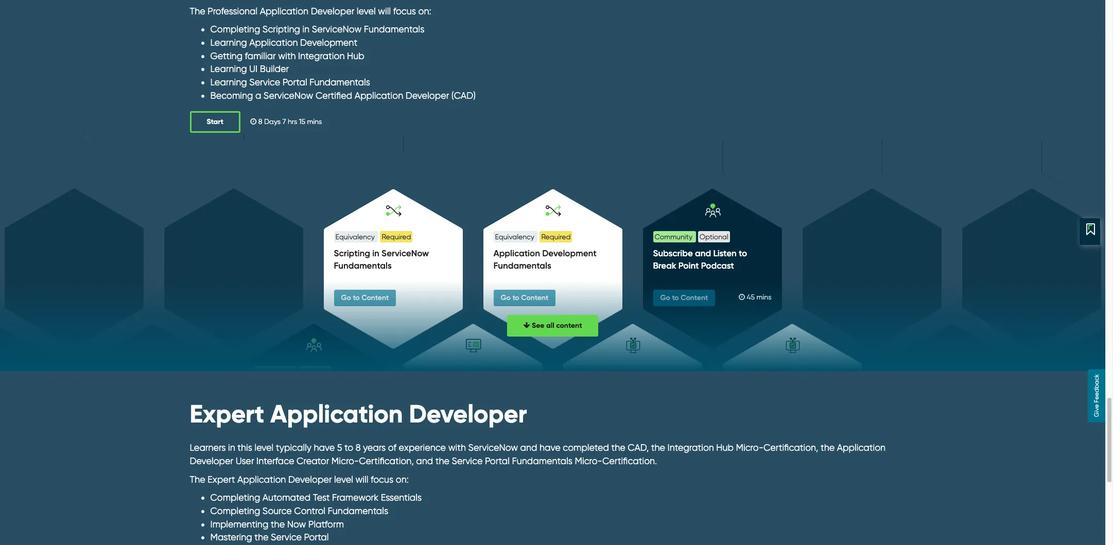 Task type: locate. For each thing, give the bounding box(es) containing it.
1 vertical spatial portal
[[485, 456, 510, 467]]

1 horizontal spatial 8
[[356, 443, 361, 453]]

application
[[260, 5, 309, 16], [249, 37, 298, 48], [355, 90, 403, 101], [494, 248, 540, 258], [271, 399, 403, 429], [837, 443, 886, 453], [237, 474, 286, 485]]

to
[[739, 248, 748, 258], [345, 443, 353, 453]]

servicenow inside learners in this level typically have 5 to 8 years of experience with servicenow and have completed the cad, the integration hub micro-certification, the application developer user interface creator micro-certification, and the service portal fundamentals micro-certification.
[[468, 443, 518, 453]]

1 vertical spatial service
[[452, 456, 483, 467]]

1 horizontal spatial level
[[334, 474, 353, 485]]

development inside completing scripting in servicenow fundamentals learning application development getting familiar with integration hub learning ui builder learning service portal fundamentals becoming a servicenow certified application developer (cad)
[[300, 37, 358, 48]]

1 horizontal spatial on:
[[418, 5, 431, 16]]

completing for learning
[[210, 24, 260, 35]]

3 completing from the top
[[210, 506, 260, 517]]

0 horizontal spatial hub
[[347, 50, 365, 61]]

will for the expert application developer level will focus on:
[[356, 474, 369, 485]]

service
[[249, 77, 280, 88], [452, 456, 483, 467], [271, 532, 302, 543]]

in inside scripting in servicenow fundamentals
[[372, 248, 380, 258]]

learning up getting
[[210, 37, 247, 48]]

equivalency required for scripting
[[336, 233, 411, 241]]

path
[[575, 368, 590, 376], [735, 368, 750, 376]]

1 equivalency from the left
[[336, 233, 375, 241]]

1 vertical spatial certification,
[[359, 456, 414, 467]]

the
[[612, 443, 626, 453], [651, 443, 665, 453], [821, 443, 835, 453], [436, 456, 450, 467], [271, 519, 285, 530], [255, 532, 269, 543]]

required up application development fundamentals
[[542, 233, 571, 241]]

1 horizontal spatial path
[[735, 368, 750, 376]]

1 vertical spatial with
[[448, 443, 466, 453]]

to right 5
[[345, 443, 353, 453]]

path required down integration hub micro-certification assessment icon
[[735, 368, 786, 376]]

2 completing from the top
[[210, 493, 260, 503]]

0 horizontal spatial path required
[[575, 368, 627, 376]]

0 horizontal spatial have
[[314, 443, 335, 453]]

equivalency required
[[336, 233, 411, 241], [495, 233, 571, 241]]

0 horizontal spatial with
[[278, 50, 296, 61]]

community optional up subscribe and listen to break point podcast
[[655, 233, 729, 241]]

7
[[283, 117, 286, 126]]

with right experience
[[448, 443, 466, 453]]

completing for completing
[[210, 493, 260, 503]]

level
[[357, 5, 376, 16], [255, 443, 274, 453], [334, 474, 353, 485]]

application inside application development fundamentals
[[494, 248, 540, 258]]

1 vertical spatial mins
[[757, 293, 772, 301]]

community
[[655, 233, 693, 241], [256, 368, 294, 376]]

with inside learners in this level typically have 5 to 8 years of experience with servicenow and have completed the cad, the integration hub micro-certification, the application developer user interface creator micro-certification, and the service portal fundamentals micro-certification.
[[448, 443, 466, 453]]

servicenow
[[312, 24, 362, 35], [264, 90, 313, 101], [382, 248, 429, 258], [468, 443, 518, 453]]

creator
[[297, 456, 329, 467]]

0 vertical spatial with
[[278, 50, 296, 61]]

to inside learners in this level typically have 5 to 8 years of experience with servicenow and have completed the cad, the integration hub micro-certification, the application developer user interface creator micro-certification, and the service portal fundamentals micro-certification.
[[345, 443, 353, 453]]

familiar
[[245, 50, 276, 61]]

with
[[278, 50, 296, 61], [448, 443, 466, 453]]

integration inside learners in this level typically have 5 to 8 years of experience with servicenow and have completed the cad, the integration hub micro-certification, the application developer user interface creator micro-certification, and the service portal fundamentals micro-certification.
[[668, 443, 714, 453]]

1 horizontal spatial path required
[[735, 368, 786, 376]]

expert up this at the bottom left of page
[[190, 399, 264, 429]]

completing inside completing scripting in servicenow fundamentals learning application development getting familiar with integration hub learning ui builder learning service portal fundamentals becoming a servicenow certified application developer (cad)
[[210, 24, 260, 35]]

2 equivalency required from the left
[[495, 233, 571, 241]]

8
[[258, 117, 262, 126], [356, 443, 361, 453]]

podcast
[[701, 261, 734, 271]]

to right listen
[[739, 248, 748, 258]]

1 completing from the top
[[210, 24, 260, 35]]

0 vertical spatial will
[[378, 5, 391, 16]]

1 path from the left
[[575, 368, 590, 376]]

on demand course required
[[415, 368, 517, 376]]

and
[[695, 248, 711, 258], [521, 443, 537, 453], [416, 456, 433, 467]]

2 the from the top
[[190, 474, 205, 485]]

1 have from the left
[[314, 443, 335, 453]]

see all content
[[530, 321, 582, 330]]

required right course
[[488, 368, 517, 376]]

in inside learners in this level typically have 5 to 8 years of experience with servicenow and have completed the cad, the integration hub micro-certification, the application developer user interface creator micro-certification, and the service portal fundamentals micro-certification.
[[228, 443, 235, 453]]

application development fundamentals
[[494, 248, 597, 271]]

required
[[382, 233, 411, 241], [542, 233, 571, 241], [488, 368, 517, 376], [597, 368, 627, 376], [757, 368, 786, 376]]

micro-
[[736, 443, 764, 453], [332, 456, 359, 467], [575, 456, 603, 467]]

0 vertical spatial community
[[655, 233, 693, 241]]

2 equivalency from the left
[[495, 233, 535, 241]]

have left 5
[[314, 443, 335, 453]]

developer
[[311, 5, 355, 16], [406, 90, 449, 101], [409, 399, 527, 429], [190, 456, 233, 467], [288, 474, 332, 485]]

certification.
[[603, 456, 657, 467]]

0 horizontal spatial scripting
[[263, 24, 300, 35]]

1 horizontal spatial development
[[542, 248, 597, 258]]

1 horizontal spatial community optional
[[655, 233, 729, 241]]

equivalency for scripting
[[336, 233, 375, 241]]

will
[[378, 5, 391, 16], [356, 474, 369, 485]]

development
[[300, 37, 358, 48], [542, 248, 597, 258]]

1 vertical spatial on:
[[396, 474, 409, 485]]

hub
[[347, 50, 365, 61], [717, 443, 734, 453]]

optional up listen
[[700, 233, 729, 241]]

learning up becoming at the left of page
[[210, 77, 247, 88]]

developer inside learners in this level typically have 5 to 8 years of experience with servicenow and have completed the cad, the integration hub micro-certification, the application developer user interface creator micro-certification, and the service portal fundamentals micro-certification.
[[190, 456, 233, 467]]

1 vertical spatial and
[[521, 443, 537, 453]]

0 vertical spatial service
[[249, 77, 280, 88]]

0 vertical spatial and
[[695, 248, 711, 258]]

2 horizontal spatial in
[[372, 248, 380, 258]]

on:
[[418, 5, 431, 16], [396, 474, 409, 485]]

typically
[[276, 443, 312, 453]]

2 horizontal spatial and
[[695, 248, 711, 258]]

service inside completing automated test framework essentials completing source control fundamentals implementing the now platform mastering the service portal
[[271, 532, 302, 543]]

to inside subscribe and listen to break point podcast
[[739, 248, 748, 258]]

0 horizontal spatial community
[[256, 368, 294, 376]]

mins right 45
[[757, 293, 772, 301]]

becoming
[[210, 90, 253, 101]]

interface
[[257, 456, 294, 467]]

1 vertical spatial hub
[[717, 443, 734, 453]]

0 horizontal spatial to
[[345, 443, 353, 453]]

0 vertical spatial in
[[303, 24, 310, 35]]

path for integration hub micro-certification assessment icon
[[735, 368, 750, 376]]

1 horizontal spatial hub
[[717, 443, 734, 453]]

equivalency up scripting in servicenow fundamentals
[[336, 233, 375, 241]]

1 horizontal spatial to
[[739, 248, 748, 258]]

source
[[263, 506, 292, 517]]

see all content button
[[508, 315, 598, 337]]

0 vertical spatial learning
[[210, 37, 247, 48]]

0 vertical spatial hub
[[347, 50, 365, 61]]

completing scripting in servicenow fundamentals learning application development getting familiar with integration hub learning ui builder learning service portal fundamentals becoming a servicenow certified application developer (cad)
[[210, 24, 481, 101]]

0 horizontal spatial development
[[300, 37, 358, 48]]

8 left days
[[258, 117, 262, 126]]

8 inside learners in this level typically have 5 to 8 years of experience with servicenow and have completed the cad, the integration hub micro-certification, the application developer user interface creator micro-certification, and the service portal fundamentals micro-certification.
[[356, 443, 361, 453]]

equivalency required up application development fundamentals
[[495, 233, 571, 241]]

learning down getting
[[210, 64, 247, 74]]

have
[[314, 443, 335, 453], [540, 443, 561, 453]]

clock o image left days
[[251, 118, 257, 125]]

the down learners
[[190, 474, 205, 485]]

automated
[[263, 493, 311, 503]]

1 vertical spatial in
[[372, 248, 380, 258]]

the professional application developer level will focus on:
[[190, 5, 436, 16]]

1 vertical spatial integration
[[668, 443, 714, 453]]

45
[[747, 293, 755, 301]]

2 vertical spatial portal
[[304, 532, 329, 543]]

essentials
[[381, 493, 422, 503]]

equivalency up application development fundamentals
[[495, 233, 535, 241]]

clock o image left 45
[[739, 294, 745, 301]]

1 the from the top
[[190, 5, 205, 16]]

1 vertical spatial clock o image
[[739, 294, 745, 301]]

2 path from the left
[[735, 368, 750, 376]]

0 horizontal spatial and
[[416, 456, 433, 467]]

0 vertical spatial level
[[357, 5, 376, 16]]

0 vertical spatial the
[[190, 5, 205, 16]]

certification,
[[764, 443, 819, 453], [359, 456, 414, 467]]

course
[[458, 368, 481, 376]]

0 vertical spatial development
[[300, 37, 358, 48]]

1 horizontal spatial scripting
[[334, 248, 370, 258]]

community for the subscribe and listen to break point podcast icon
[[655, 233, 693, 241]]

1 horizontal spatial optional
[[700, 233, 729, 241]]

1 horizontal spatial micro-
[[575, 456, 603, 467]]

0 horizontal spatial will
[[356, 474, 369, 485]]

with up builder
[[278, 50, 296, 61]]

developer inside completing scripting in servicenow fundamentals learning application development getting familiar with integration hub learning ui builder learning service portal fundamentals becoming a servicenow certified application developer (cad)
[[406, 90, 449, 101]]

1 vertical spatial community optional
[[256, 368, 330, 376]]

expert down learners
[[208, 474, 235, 485]]

fundamentals
[[364, 24, 425, 35], [310, 77, 370, 88], [334, 261, 392, 271], [494, 261, 551, 271], [512, 456, 573, 467], [328, 506, 388, 517]]

the
[[190, 5, 205, 16], [190, 474, 205, 485]]

1 vertical spatial to
[[345, 443, 353, 453]]

1 vertical spatial expert
[[208, 474, 235, 485]]

8 left years
[[356, 443, 361, 453]]

0 vertical spatial mins
[[307, 117, 322, 126]]

on: for the professional application developer level will focus on:
[[418, 5, 431, 16]]

0 horizontal spatial in
[[228, 443, 235, 453]]

required down scripting in servicenow fundamentals image
[[382, 233, 411, 241]]

0 horizontal spatial path
[[575, 368, 590, 376]]

fundamentals inside application development fundamentals
[[494, 261, 551, 271]]

2 vertical spatial level
[[334, 474, 353, 485]]

1 horizontal spatial clock o image
[[739, 294, 745, 301]]

0 vertical spatial focus
[[393, 5, 416, 16]]

2 path required from the left
[[735, 368, 786, 376]]

in
[[303, 24, 310, 35], [372, 248, 380, 258], [228, 443, 235, 453]]

1 vertical spatial learning
[[210, 64, 247, 74]]

of
[[388, 443, 397, 453]]

on
[[415, 368, 425, 376]]

1 vertical spatial 8
[[356, 443, 361, 453]]

application inside learners in this level typically have 5 to 8 years of experience with servicenow and have completed the cad, the integration hub micro-certification, the application developer user interface creator micro-certification, and the service portal fundamentals micro-certification.
[[837, 443, 886, 453]]

equivalency for application
[[495, 233, 535, 241]]

scripting inside completing scripting in servicenow fundamentals learning application development getting familiar with integration hub learning ui builder learning service portal fundamentals becoming a servicenow certified application developer (cad)
[[263, 24, 300, 35]]

platform
[[308, 519, 344, 530]]

1 horizontal spatial with
[[448, 443, 466, 453]]

path required down integration hub fundamentals icon
[[575, 368, 627, 376]]

1 vertical spatial scripting
[[334, 248, 370, 258]]

required down integration hub fundamentals icon
[[597, 368, 627, 376]]

1 vertical spatial optional
[[301, 368, 330, 376]]

1 vertical spatial focus
[[371, 474, 394, 485]]

mins
[[307, 117, 322, 126], [757, 293, 772, 301]]

0 horizontal spatial equivalency required
[[336, 233, 411, 241]]

required for integration hub micro-certification assessment icon
[[757, 368, 786, 376]]

2 vertical spatial completing
[[210, 506, 260, 517]]

0 horizontal spatial integration
[[298, 50, 345, 61]]

1 horizontal spatial community
[[655, 233, 693, 241]]

1 path required from the left
[[575, 368, 627, 376]]

45 mins
[[745, 293, 772, 301]]

path required
[[575, 368, 627, 376], [735, 368, 786, 376]]

1 vertical spatial completing
[[210, 493, 260, 503]]

focus
[[393, 5, 416, 16], [371, 474, 394, 485]]

in inside completing scripting in servicenow fundamentals learning application development getting familiar with integration hub learning ui builder learning service portal fundamentals becoming a servicenow certified application developer (cad)
[[303, 24, 310, 35]]

mins right '15'
[[307, 117, 322, 126]]

required down integration hub micro-certification assessment icon
[[757, 368, 786, 376]]

start
[[207, 118, 223, 126]]

1 vertical spatial community
[[256, 368, 294, 376]]

1 horizontal spatial equivalency
[[495, 233, 535, 241]]

required for scripting in servicenow fundamentals image
[[382, 233, 411, 241]]

1 horizontal spatial in
[[303, 24, 310, 35]]

0 vertical spatial certification,
[[764, 443, 819, 453]]

completed
[[563, 443, 609, 453]]

1 horizontal spatial certification,
[[764, 443, 819, 453]]

clock o image
[[251, 118, 257, 125], [739, 294, 745, 301]]

scripting in servicenow fundamentals image
[[386, 203, 401, 218]]

0 vertical spatial 8
[[258, 117, 262, 126]]

scripting
[[263, 24, 300, 35], [334, 248, 370, 258]]

0 horizontal spatial level
[[255, 443, 274, 453]]

1 horizontal spatial and
[[521, 443, 537, 453]]

0 horizontal spatial certification,
[[359, 456, 414, 467]]

0 horizontal spatial community optional
[[256, 368, 330, 376]]

start button
[[190, 112, 240, 133]]

1 equivalency required from the left
[[336, 233, 411, 241]]

point
[[679, 261, 699, 271]]

1 horizontal spatial integration
[[668, 443, 714, 453]]

0 horizontal spatial clock o image
[[251, 118, 257, 125]]

1 horizontal spatial equivalency required
[[495, 233, 571, 241]]

in for fundamentals
[[372, 248, 380, 258]]

0 horizontal spatial on:
[[396, 474, 409, 485]]

0 horizontal spatial optional
[[301, 368, 330, 376]]

optional down read about developer mvps on the community icon
[[301, 368, 330, 376]]

path required for integration hub micro-certification assessment icon
[[735, 368, 786, 376]]

integration
[[298, 50, 345, 61], [668, 443, 714, 453]]

integration hub micro-certification assessment image
[[785, 338, 801, 353]]

scripting in servicenow fundamentals
[[334, 248, 429, 271]]

experience
[[399, 443, 446, 453]]

0 vertical spatial to
[[739, 248, 748, 258]]

equivalency required up scripting in servicenow fundamentals
[[336, 233, 411, 241]]

0 vertical spatial portal
[[283, 77, 307, 88]]

break
[[653, 261, 677, 271]]

community optional down read about developer mvps on the community icon
[[256, 368, 330, 376]]

0 vertical spatial community optional
[[655, 233, 729, 241]]

optional
[[700, 233, 729, 241], [301, 368, 330, 376]]

subscribe and listen to break point podcast
[[653, 248, 748, 271]]

2 vertical spatial learning
[[210, 77, 247, 88]]

clock o image for 8 days 7 hrs 15 mins
[[251, 118, 257, 125]]

1 horizontal spatial have
[[540, 443, 561, 453]]

0 vertical spatial clock o image
[[251, 118, 257, 125]]

expert
[[190, 399, 264, 429], [208, 474, 235, 485]]

learning
[[210, 37, 247, 48], [210, 64, 247, 74], [210, 77, 247, 88]]

the for the expert application developer level will focus on:
[[190, 474, 205, 485]]

1 vertical spatial will
[[356, 474, 369, 485]]

focus for the professional application developer level will focus on:
[[393, 5, 416, 16]]

application development fundamentals element
[[494, 247, 612, 285]]

the left professional
[[190, 5, 205, 16]]

community optional
[[655, 233, 729, 241], [256, 368, 330, 376]]

1 vertical spatial development
[[542, 248, 597, 258]]

development down application development fundamentals image
[[542, 248, 597, 258]]

development down the professional application developer level will focus on:
[[300, 37, 358, 48]]

1 vertical spatial the
[[190, 474, 205, 485]]

1 horizontal spatial mins
[[757, 293, 772, 301]]

have left completed
[[540, 443, 561, 453]]

2 vertical spatial service
[[271, 532, 302, 543]]

subscribe
[[653, 248, 693, 258]]

equivalency
[[336, 233, 375, 241], [495, 233, 535, 241]]

in for level
[[228, 443, 235, 453]]

arrow down image
[[524, 322, 530, 329]]

portal
[[283, 77, 307, 88], [485, 456, 510, 467], [304, 532, 329, 543]]

0 horizontal spatial mins
[[307, 117, 322, 126]]

0 vertical spatial integration
[[298, 50, 345, 61]]

completing
[[210, 24, 260, 35], [210, 493, 260, 503], [210, 506, 260, 517]]



Task type: vqa. For each thing, say whether or not it's contained in the screenshot.
bottom Generation
no



Task type: describe. For each thing, give the bounding box(es) containing it.
completing automated test framework essentials completing source control fundamentals implementing the now platform mastering the service portal
[[210, 493, 427, 543]]

equivalency required for application
[[495, 233, 571, 241]]

optional for the subscribe and listen to break point podcast icon
[[700, 233, 729, 241]]

fundamentals inside completing automated test framework essentials completing source control fundamentals implementing the now platform mastering the service portal
[[328, 506, 388, 517]]

demand
[[427, 368, 456, 376]]

1 learning from the top
[[210, 37, 247, 48]]

portal inside completing automated test framework essentials completing source control fundamentals implementing the now platform mastering the service portal
[[304, 532, 329, 543]]

level inside learners in this level typically have 5 to 8 years of experience with servicenow and have completed the cad, the integration hub micro-certification, the application developer user interface creator micro-certification, and the service portal fundamentals micro-certification.
[[255, 443, 274, 453]]

service inside completing scripting in servicenow fundamentals learning application development getting familiar with integration hub learning ui builder learning service portal fundamentals becoming a servicenow certified application developer (cad)
[[249, 77, 280, 88]]

level for the expert application developer level will focus on:
[[334, 474, 353, 485]]

read about developer mvps on the community image
[[306, 338, 322, 353]]

2 have from the left
[[540, 443, 561, 453]]

5
[[337, 443, 342, 453]]

focus for the expert application developer level will focus on:
[[371, 474, 394, 485]]

the for the professional application developer level will focus on:
[[190, 5, 205, 16]]

ui
[[249, 64, 258, 74]]

level for the professional application developer level will focus on:
[[357, 5, 376, 16]]

hrs
[[288, 117, 297, 126]]

0 horizontal spatial micro-
[[332, 456, 359, 467]]

user
[[236, 456, 254, 467]]

3 learning from the top
[[210, 77, 247, 88]]

clock o image for 45 mins
[[739, 294, 745, 301]]

fundamentals inside learners in this level typically have 5 to 8 years of experience with servicenow and have completed the cad, the integration hub micro-certification, the application developer user interface creator micro-certification, and the service portal fundamentals micro-certification.
[[512, 456, 573, 467]]

listen
[[714, 248, 737, 258]]

now
[[287, 519, 306, 530]]

with inside completing scripting in servicenow fundamentals learning application development getting familiar with integration hub learning ui builder learning service portal fundamentals becoming a servicenow certified application developer (cad)
[[278, 50, 296, 61]]

mastering
[[210, 532, 252, 543]]

learners
[[190, 443, 226, 453]]

development inside application development fundamentals
[[542, 248, 597, 258]]

see
[[532, 321, 545, 330]]

test
[[313, 493, 330, 503]]

control
[[294, 506, 326, 517]]

portal inside learners in this level typically have 5 to 8 years of experience with servicenow and have completed the cad, the integration hub micro-certification, the application developer user interface creator micro-certification, and the service portal fundamentals micro-certification.
[[485, 456, 510, 467]]

a
[[255, 90, 261, 101]]

scripting in servicenow fundamentals element
[[334, 247, 452, 285]]

professional
[[208, 5, 258, 16]]

expert application developer
[[190, 399, 527, 429]]

15
[[299, 117, 305, 126]]

on: for the expert application developer level will focus on:
[[396, 474, 409, 485]]

builder
[[260, 64, 289, 74]]

getting
[[210, 50, 243, 61]]

application development fundamentals image
[[546, 203, 561, 218]]

service inside learners in this level typically have 5 to 8 years of experience with servicenow and have completed the cad, the integration hub micro-certification, the application developer user interface creator micro-certification, and the service portal fundamentals micro-certification.
[[452, 456, 483, 467]]

community optional for read about developer mvps on the community icon
[[256, 368, 330, 376]]

will for the professional application developer level will focus on:
[[378, 5, 391, 16]]

hub inside completing scripting in servicenow fundamentals learning application development getting familiar with integration hub learning ui builder learning service portal fundamentals becoming a servicenow certified application developer (cad)
[[347, 50, 365, 61]]

cad,
[[628, 443, 649, 453]]

integration inside completing scripting in servicenow fundamentals learning application development getting familiar with integration hub learning ui builder learning service portal fundamentals becoming a servicenow certified application developer (cad)
[[298, 50, 345, 61]]

2 learning from the top
[[210, 64, 247, 74]]

content
[[556, 321, 582, 330]]

community for read about developer mvps on the community icon
[[256, 368, 294, 376]]

subscribe and listen to break point podcast image
[[705, 203, 721, 218]]

implementing
[[210, 519, 269, 530]]

2 horizontal spatial micro-
[[736, 443, 764, 453]]

this
[[238, 443, 252, 453]]

integration hub fundamentals image
[[626, 338, 641, 353]]

the expert application developer level will focus on:
[[190, 474, 416, 485]]

community optional for the subscribe and listen to break point podcast icon
[[655, 233, 729, 241]]

path required for integration hub fundamentals icon
[[575, 368, 627, 376]]

0 vertical spatial expert
[[190, 399, 264, 429]]

fundamentals inside scripting in servicenow fundamentals
[[334, 261, 392, 271]]

scripting inside scripting in servicenow fundamentals
[[334, 248, 370, 258]]

8 days 7 hrs 15 mins
[[257, 117, 322, 126]]

optional for read about developer mvps on the community icon
[[301, 368, 330, 376]]

all
[[546, 321, 555, 330]]

years
[[363, 443, 386, 453]]

hub inside learners in this level typically have 5 to 8 years of experience with servicenow and have completed the cad, the integration hub micro-certification, the application developer user interface creator micro-certification, and the service portal fundamentals micro-certification.
[[717, 443, 734, 453]]

0 horizontal spatial 8
[[258, 117, 262, 126]]

framework
[[332, 493, 379, 503]]

days
[[264, 117, 281, 126]]

certified
[[316, 90, 352, 101]]

servicenow inside scripting in servicenow fundamentals
[[382, 248, 429, 258]]

2 vertical spatial and
[[416, 456, 433, 467]]

path for integration hub fundamentals icon
[[575, 368, 590, 376]]

required for application development fundamentals image
[[542, 233, 571, 241]]

learners in this level typically have 5 to 8 years of experience with servicenow and have completed the cad, the integration hub micro-certification, the application developer user interface creator micro-certification, and the service portal fundamentals micro-certification.
[[190, 443, 886, 467]]

flow designer: error handling image
[[466, 338, 481, 353]]

required for integration hub fundamentals icon
[[597, 368, 627, 376]]

portal inside completing scripting in servicenow fundamentals learning application development getting familiar with integration hub learning ui builder learning service portal fundamentals becoming a servicenow certified application developer (cad)
[[283, 77, 307, 88]]

and inside subscribe and listen to break point podcast
[[695, 248, 711, 258]]

subscribe and listen to break point podcast element
[[653, 247, 772, 285]]

(cad)
[[452, 90, 476, 101]]



